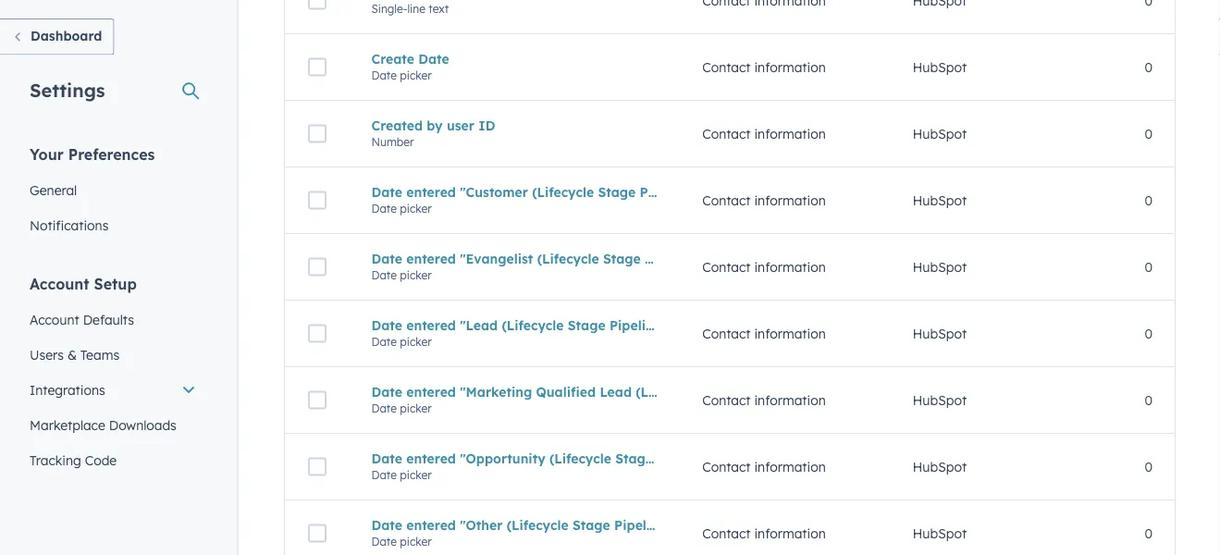 Task type: locate. For each thing, give the bounding box(es) containing it.
account for account setup
[[30, 274, 89, 293]]

hubspot
[[913, 59, 967, 75], [913, 126, 967, 142], [913, 192, 967, 208], [913, 259, 967, 275], [913, 325, 967, 342], [913, 392, 967, 408], [913, 459, 967, 475], [913, 525, 967, 541]]

picker for "lead
[[400, 335, 432, 349]]

entered down created by user id number
[[406, 184, 456, 200]]

entered inside date entered "opportunity (lifecycle stage pipeline)" date picker
[[406, 450, 456, 467]]

7 0 from the top
[[1145, 459, 1153, 475]]

(lifecycle
[[532, 184, 594, 200], [537, 251, 599, 267], [502, 317, 564, 333], [636, 384, 698, 400], [550, 450, 611, 467], [507, 517, 569, 533]]

picker inside date entered "evangelist (lifecycle stage pipeline)" date picker
[[400, 268, 432, 282]]

1 account from the top
[[30, 274, 89, 293]]

5 0 from the top
[[1145, 325, 1153, 342]]

0
[[1145, 59, 1153, 75], [1145, 126, 1153, 142], [1145, 192, 1153, 208], [1145, 259, 1153, 275], [1145, 325, 1153, 342], [1145, 392, 1153, 408], [1145, 459, 1153, 475], [1145, 525, 1153, 541]]

1 contact information from the top
[[702, 59, 826, 75]]

contact for date entered "lead (lifecycle stage pipeline)"
[[702, 325, 751, 342]]

(lifecycle right lead
[[636, 384, 698, 400]]

picker inside date entered "opportunity (lifecycle stage pipeline)" date picker
[[400, 468, 432, 482]]

(lifecycle right "lead
[[502, 317, 564, 333]]

5 hubspot from the top
[[913, 325, 967, 342]]

3 information from the top
[[754, 192, 826, 208]]

3 entered from the top
[[406, 317, 456, 333]]

entered
[[406, 184, 456, 200], [406, 251, 456, 267], [406, 317, 456, 333], [406, 384, 456, 400], [406, 450, 456, 467], [406, 517, 456, 533]]

general
[[30, 182, 77, 198]]

2 information from the top
[[754, 126, 826, 142]]

8 information from the top
[[754, 525, 826, 541]]

general link
[[19, 173, 207, 208]]

pipeline)" inside date entered "marketing qualified lead (lifecycle stage pipeline)" date picker
[[744, 384, 806, 400]]

(lifecycle for "other
[[507, 517, 569, 533]]

4 hubspot from the top
[[913, 259, 967, 275]]

stage
[[598, 184, 636, 200], [603, 251, 641, 267], [568, 317, 606, 333], [702, 384, 740, 400], [615, 450, 653, 467], [573, 517, 610, 533]]

entered inside date entered "customer (lifecycle stage pipeline)" date picker
[[406, 184, 456, 200]]

integrations button
[[19, 372, 207, 408]]

picker inside date entered "lead (lifecycle stage pipeline)" date picker
[[400, 335, 432, 349]]

information for date entered "lead (lifecycle stage pipeline)"
[[754, 325, 826, 342]]

3 hubspot from the top
[[913, 192, 967, 208]]

4 contact information from the top
[[702, 259, 826, 275]]

2 0 from the top
[[1145, 126, 1153, 142]]

pipeline)" inside date entered "evangelist (lifecycle stage pipeline)" date picker
[[645, 251, 708, 267]]

8 contact from the top
[[702, 525, 751, 541]]

1 hubspot from the top
[[913, 59, 967, 75]]

pipeline)" for date entered "opportunity (lifecycle stage pipeline)"
[[657, 450, 720, 467]]

6 0 from the top
[[1145, 392, 1153, 408]]

pipeline)" inside date entered "customer (lifecycle stage pipeline)" date picker
[[640, 184, 702, 200]]

number
[[371, 135, 414, 149]]

contact information for date entered "other (lifecycle stage pipeline)"
[[702, 525, 826, 541]]

information
[[754, 59, 826, 75], [754, 126, 826, 142], [754, 192, 826, 208], [754, 259, 826, 275], [754, 325, 826, 342], [754, 392, 826, 408], [754, 459, 826, 475], [754, 525, 826, 541]]

pipeline)" for date entered "lead (lifecycle stage pipeline)"
[[610, 317, 672, 333]]

entered for "opportunity
[[406, 450, 456, 467]]

account
[[30, 274, 89, 293], [30, 311, 79, 328]]

users & teams
[[30, 346, 119, 363]]

contact for created by user id
[[702, 126, 751, 142]]

1 entered from the top
[[406, 184, 456, 200]]

account up users
[[30, 311, 79, 328]]

contact
[[702, 59, 751, 75], [702, 126, 751, 142], [702, 192, 751, 208], [702, 259, 751, 275], [702, 325, 751, 342], [702, 392, 751, 408], [702, 459, 751, 475], [702, 525, 751, 541]]

&
[[67, 346, 77, 363]]

stage for date entered "evangelist (lifecycle stage pipeline)"
[[603, 251, 641, 267]]

hubspot for date entered "lead (lifecycle stage pipeline)"
[[913, 325, 967, 342]]

entered left "opportunity
[[406, 450, 456, 467]]

entered left "lead
[[406, 317, 456, 333]]

7 contact from the top
[[702, 459, 751, 475]]

stage inside date entered "marketing qualified lead (lifecycle stage pipeline)" date picker
[[702, 384, 740, 400]]

6 picker from the top
[[400, 468, 432, 482]]

7 hubspot from the top
[[913, 459, 967, 475]]

entered inside date entered "marketing qualified lead (lifecycle stage pipeline)" date picker
[[406, 384, 456, 400]]

create date date picker
[[371, 51, 449, 82]]

entered left "evangelist
[[406, 251, 456, 267]]

hubspot for created by user id
[[913, 126, 967, 142]]

contact information for date entered "marketing qualified lead (lifecycle stage pipeline)"
[[702, 392, 826, 408]]

contact information for date entered "customer (lifecycle stage pipeline)"
[[702, 192, 826, 208]]

pipeline)"
[[640, 184, 702, 200], [645, 251, 708, 267], [610, 317, 672, 333], [744, 384, 806, 400], [657, 450, 720, 467], [614, 517, 677, 533]]

picker inside date entered "other (lifecycle stage pipeline)" date picker
[[400, 535, 432, 548]]

information for date entered "marketing qualified lead (lifecycle stage pipeline)"
[[754, 392, 826, 408]]

0 vertical spatial account
[[30, 274, 89, 293]]

(lifecycle inside date entered "opportunity (lifecycle stage pipeline)" date picker
[[550, 450, 611, 467]]

date entered "opportunity (lifecycle stage pipeline)" date picker
[[371, 450, 720, 482]]

(lifecycle down date entered "customer (lifecycle stage pipeline)" date picker on the top of the page
[[537, 251, 599, 267]]

marketplace
[[30, 417, 105, 433]]

contact for date entered "other (lifecycle stage pipeline)"
[[702, 525, 751, 541]]

information for created by user id
[[754, 126, 826, 142]]

pipeline)" for date entered "other (lifecycle stage pipeline)"
[[614, 517, 677, 533]]

contact for create date
[[702, 59, 751, 75]]

(lifecycle inside date entered "lead (lifecycle stage pipeline)" date picker
[[502, 317, 564, 333]]

6 contact information from the top
[[702, 392, 826, 408]]

2 hubspot from the top
[[913, 126, 967, 142]]

6 hubspot from the top
[[913, 392, 967, 408]]

picker
[[400, 68, 432, 82], [400, 201, 432, 215], [400, 268, 432, 282], [400, 335, 432, 349], [400, 401, 432, 415], [400, 468, 432, 482], [400, 535, 432, 548]]

tracking code
[[30, 452, 117, 468]]

0 for date entered "opportunity (lifecycle stage pipeline)"
[[1145, 459, 1153, 475]]

created
[[371, 117, 423, 133]]

(lifecycle right "other
[[507, 517, 569, 533]]

0 for date entered "customer (lifecycle stage pipeline)"
[[1145, 192, 1153, 208]]

7 picker from the top
[[400, 535, 432, 548]]

integrations
[[30, 382, 105, 398]]

entered left "marketing
[[406, 384, 456, 400]]

users & teams link
[[19, 337, 207, 372]]

date
[[418, 51, 449, 67], [371, 68, 397, 82], [371, 184, 402, 200], [371, 201, 397, 215], [371, 251, 402, 267], [371, 268, 397, 282], [371, 317, 402, 333], [371, 335, 397, 349], [371, 384, 402, 400], [371, 401, 397, 415], [371, 450, 402, 467], [371, 468, 397, 482], [371, 517, 402, 533], [371, 535, 397, 548]]

5 contact from the top
[[702, 325, 751, 342]]

4 picker from the top
[[400, 335, 432, 349]]

2 picker from the top
[[400, 201, 432, 215]]

single-line text
[[371, 2, 449, 15]]

0 for date entered "other (lifecycle stage pipeline)"
[[1145, 525, 1153, 541]]

account for account defaults
[[30, 311, 79, 328]]

your
[[30, 145, 64, 163]]

4 entered from the top
[[406, 384, 456, 400]]

single-
[[371, 2, 407, 15]]

7 information from the top
[[754, 459, 826, 475]]

(lifecycle inside date entered "marketing qualified lead (lifecycle stage pipeline)" date picker
[[636, 384, 698, 400]]

stage inside date entered "evangelist (lifecycle stage pipeline)" date picker
[[603, 251, 641, 267]]

pipeline)" inside date entered "other (lifecycle stage pipeline)" date picker
[[614, 517, 677, 533]]

created by user id number
[[371, 117, 495, 149]]

dashboard link
[[0, 19, 114, 55]]

entered inside date entered "evangelist (lifecycle stage pipeline)" date picker
[[406, 251, 456, 267]]

stage inside date entered "customer (lifecycle stage pipeline)" date picker
[[598, 184, 636, 200]]

1 picker from the top
[[400, 68, 432, 82]]

3 picker from the top
[[400, 268, 432, 282]]

notifications
[[30, 217, 109, 233]]

pipeline)" inside date entered "lead (lifecycle stage pipeline)" date picker
[[610, 317, 672, 333]]

picker inside date entered "customer (lifecycle stage pipeline)" date picker
[[400, 201, 432, 215]]

6 contact from the top
[[702, 392, 751, 408]]

6 entered from the top
[[406, 517, 456, 533]]

date entered "other (lifecycle stage pipeline)" button
[[371, 517, 677, 533]]

5 information from the top
[[754, 325, 826, 342]]

preferences
[[68, 145, 155, 163]]

create date button
[[371, 51, 658, 67]]

7 contact information from the top
[[702, 459, 826, 475]]

1 vertical spatial account
[[30, 311, 79, 328]]

account up account defaults
[[30, 274, 89, 293]]

4 0 from the top
[[1145, 259, 1153, 275]]

3 0 from the top
[[1145, 192, 1153, 208]]

4 information from the top
[[754, 259, 826, 275]]

5 picker from the top
[[400, 401, 432, 415]]

hubspot for create date
[[913, 59, 967, 75]]

5 contact information from the top
[[702, 325, 826, 342]]

8 hubspot from the top
[[913, 525, 967, 541]]

entered for "other
[[406, 517, 456, 533]]

marketplace downloads
[[30, 417, 177, 433]]

1 information from the top
[[754, 59, 826, 75]]

date entered "customer (lifecycle stage pipeline)" date picker
[[371, 184, 702, 215]]

entered inside date entered "other (lifecycle stage pipeline)" date picker
[[406, 517, 456, 533]]

account setup
[[30, 274, 137, 293]]

(lifecycle inside date entered "customer (lifecycle stage pipeline)" date picker
[[532, 184, 594, 200]]

6 information from the top
[[754, 392, 826, 408]]

pipeline)" for date entered "evangelist (lifecycle stage pipeline)"
[[645, 251, 708, 267]]

user
[[447, 117, 475, 133]]

date entered "customer (lifecycle stage pipeline)" button
[[371, 184, 702, 200]]

2 contact from the top
[[702, 126, 751, 142]]

tracking
[[30, 452, 81, 468]]

(lifecycle for "opportunity
[[550, 450, 611, 467]]

1 contact from the top
[[702, 59, 751, 75]]

downloads
[[109, 417, 177, 433]]

2 entered from the top
[[406, 251, 456, 267]]

2 contact information from the top
[[702, 126, 826, 142]]

8 0 from the top
[[1145, 525, 1153, 541]]

"marketing
[[460, 384, 532, 400]]

stage inside date entered "lead (lifecycle stage pipeline)" date picker
[[568, 317, 606, 333]]

(lifecycle inside date entered "evangelist (lifecycle stage pipeline)" date picker
[[537, 251, 599, 267]]

code
[[85, 452, 117, 468]]

3 contact from the top
[[702, 192, 751, 208]]

lead
[[600, 384, 632, 400]]

information for date entered "evangelist (lifecycle stage pipeline)"
[[754, 259, 826, 275]]

"opportunity
[[460, 450, 546, 467]]

8 contact information from the top
[[702, 525, 826, 541]]

your preferences
[[30, 145, 155, 163]]

picker inside date entered "marketing qualified lead (lifecycle stage pipeline)" date picker
[[400, 401, 432, 415]]

5 entered from the top
[[406, 450, 456, 467]]

(lifecycle inside date entered "other (lifecycle stage pipeline)" date picker
[[507, 517, 569, 533]]

hubspot for date entered "other (lifecycle stage pipeline)"
[[913, 525, 967, 541]]

stage for date entered "lead (lifecycle stage pipeline)"
[[568, 317, 606, 333]]

1 0 from the top
[[1145, 59, 1153, 75]]

3 contact information from the top
[[702, 192, 826, 208]]

pipeline)" inside date entered "opportunity (lifecycle stage pipeline)" date picker
[[657, 450, 720, 467]]

dashboard
[[31, 28, 102, 44]]

date entered "evangelist (lifecycle stage pipeline)" button
[[371, 251, 708, 267]]

information for date entered "customer (lifecycle stage pipeline)"
[[754, 192, 826, 208]]

entered inside date entered "lead (lifecycle stage pipeline)" date picker
[[406, 317, 456, 333]]

created by user id button
[[371, 117, 658, 133]]

users
[[30, 346, 64, 363]]

entered left "other
[[406, 517, 456, 533]]

0 for create date
[[1145, 59, 1153, 75]]

stage inside date entered "other (lifecycle stage pipeline)" date picker
[[573, 517, 610, 533]]

id
[[479, 117, 495, 133]]

contact information
[[702, 59, 826, 75], [702, 126, 826, 142], [702, 192, 826, 208], [702, 259, 826, 275], [702, 325, 826, 342], [702, 392, 826, 408], [702, 459, 826, 475], [702, 525, 826, 541]]

line
[[407, 2, 425, 15]]

contact for date entered "evangelist (lifecycle stage pipeline)"
[[702, 259, 751, 275]]

contact information for created by user id
[[702, 126, 826, 142]]

4 contact from the top
[[702, 259, 751, 275]]

2 account from the top
[[30, 311, 79, 328]]

stage inside date entered "opportunity (lifecycle stage pipeline)" date picker
[[615, 450, 653, 467]]

(lifecycle right '"customer' at the left of the page
[[532, 184, 594, 200]]

(lifecycle down date entered "marketing qualified lead (lifecycle stage pipeline)" date picker
[[550, 450, 611, 467]]



Task type: vqa. For each thing, say whether or not it's contained in the screenshot.


Task type: describe. For each thing, give the bounding box(es) containing it.
date entered "lead (lifecycle stage pipeline)" date picker
[[371, 317, 672, 349]]

"customer
[[460, 184, 528, 200]]

contact information for date entered "evangelist (lifecycle stage pipeline)"
[[702, 259, 826, 275]]

marketplace downloads link
[[19, 408, 207, 443]]

hubspot for date entered "evangelist (lifecycle stage pipeline)"
[[913, 259, 967, 275]]

entered for "lead
[[406, 317, 456, 333]]

information for create date
[[754, 59, 826, 75]]

date entered "lead (lifecycle stage pipeline)" button
[[371, 317, 672, 333]]

picker inside create date date picker
[[400, 68, 432, 82]]

(lifecycle for "evangelist
[[537, 251, 599, 267]]

contact for date entered "opportunity (lifecycle stage pipeline)"
[[702, 459, 751, 475]]

date entered "evangelist (lifecycle stage pipeline)" date picker
[[371, 251, 708, 282]]

date entered "marketing qualified lead (lifecycle stage pipeline)" date picker
[[371, 384, 806, 415]]

account setup element
[[19, 273, 207, 548]]

date entered "marketing qualified lead (lifecycle stage pipeline)" button
[[371, 384, 806, 400]]

stage for date entered "other (lifecycle stage pipeline)"
[[573, 517, 610, 533]]

pipeline)" for date entered "customer (lifecycle stage pipeline)"
[[640, 184, 702, 200]]

create
[[371, 51, 414, 67]]

contact information for date entered "opportunity (lifecycle stage pipeline)"
[[702, 459, 826, 475]]

settings
[[30, 78, 105, 101]]

defaults
[[83, 311, 134, 328]]

"other
[[460, 517, 503, 533]]

0 for created by user id
[[1145, 126, 1153, 142]]

picker for "evangelist
[[400, 268, 432, 282]]

date entered "other (lifecycle stage pipeline)" date picker
[[371, 517, 677, 548]]

hubspot for date entered "opportunity (lifecycle stage pipeline)"
[[913, 459, 967, 475]]

stage for date entered "opportunity (lifecycle stage pipeline)"
[[615, 450, 653, 467]]

"evangelist
[[460, 251, 533, 267]]

0 for date entered "evangelist (lifecycle stage pipeline)"
[[1145, 259, 1153, 275]]

account defaults
[[30, 311, 134, 328]]

contact for date entered "customer (lifecycle stage pipeline)"
[[702, 192, 751, 208]]

0 for date entered "lead (lifecycle stage pipeline)"
[[1145, 325, 1153, 342]]

contact information for date entered "lead (lifecycle stage pipeline)"
[[702, 325, 826, 342]]

stage for date entered "customer (lifecycle stage pipeline)"
[[598, 184, 636, 200]]

hubspot for date entered "customer (lifecycle stage pipeline)"
[[913, 192, 967, 208]]

setup
[[94, 274, 137, 293]]

account defaults link
[[19, 302, 207, 337]]

tracking code link
[[19, 443, 207, 478]]

contact for date entered "marketing qualified lead (lifecycle stage pipeline)"
[[702, 392, 751, 408]]

hubspot for date entered "marketing qualified lead (lifecycle stage pipeline)"
[[913, 392, 967, 408]]

teams
[[80, 346, 119, 363]]

entered for "marketing
[[406, 384, 456, 400]]

picker for "opportunity
[[400, 468, 432, 482]]

date entered "opportunity (lifecycle stage pipeline)" button
[[371, 450, 720, 467]]

"lead
[[460, 317, 498, 333]]

by
[[427, 117, 443, 133]]

0 for date entered "marketing qualified lead (lifecycle stage pipeline)"
[[1145, 392, 1153, 408]]

picker for "customer
[[400, 201, 432, 215]]

qualified
[[536, 384, 596, 400]]

entered for "evangelist
[[406, 251, 456, 267]]

picker for "other
[[400, 535, 432, 548]]

(lifecycle for "customer
[[532, 184, 594, 200]]

your preferences element
[[19, 144, 207, 243]]

entered for "customer
[[406, 184, 456, 200]]

notifications link
[[19, 208, 207, 243]]

information for date entered "other (lifecycle stage pipeline)"
[[754, 525, 826, 541]]

contact information for create date
[[702, 59, 826, 75]]

text
[[429, 2, 449, 15]]

(lifecycle for "lead
[[502, 317, 564, 333]]

information for date entered "opportunity (lifecycle stage pipeline)"
[[754, 459, 826, 475]]



